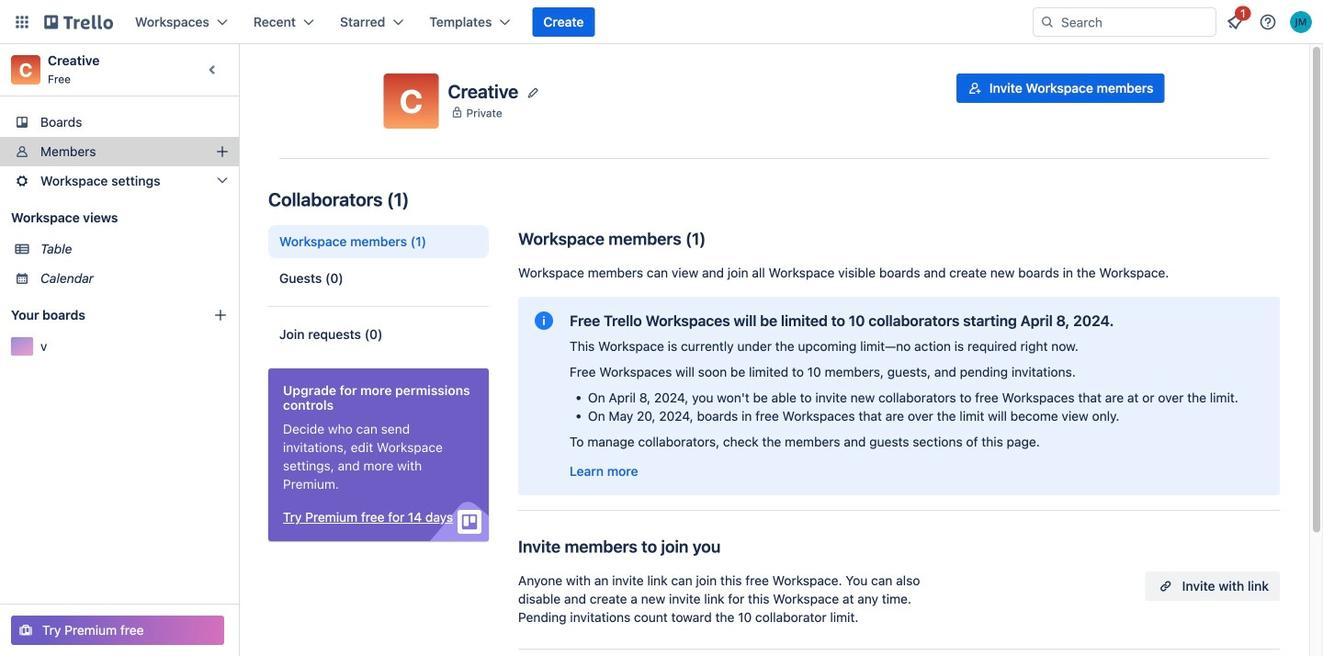 Task type: describe. For each thing, give the bounding box(es) containing it.
your boards with 1 items element
[[11, 304, 186, 326]]

open information menu image
[[1259, 13, 1277, 31]]

search image
[[1040, 15, 1055, 29]]

jeremy miller (jeremymiller198) image
[[1290, 11, 1312, 33]]

Search field
[[1055, 9, 1216, 35]]

add board image
[[213, 308, 228, 323]]

workspace navigation collapse icon image
[[200, 57, 226, 83]]



Task type: locate. For each thing, give the bounding box(es) containing it.
1 notification image
[[1224, 11, 1246, 33]]

primary element
[[0, 0, 1323, 44]]

back to home image
[[44, 7, 113, 37]]



Task type: vqa. For each thing, say whether or not it's contained in the screenshot.
recent
no



